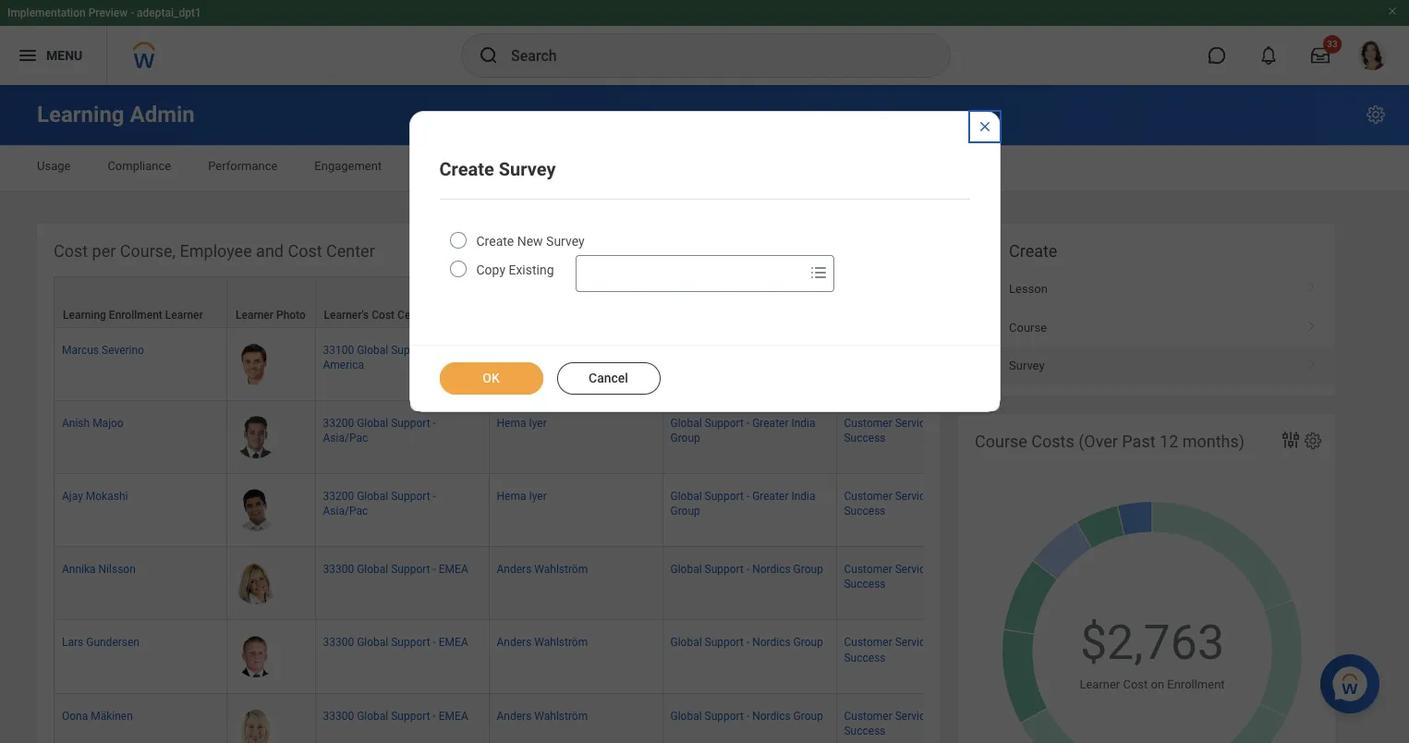Task type: locate. For each thing, give the bounding box(es) containing it.
1 vertical spatial global support - greater india group
[[671, 490, 816, 518]]

1 vertical spatial learning
[[63, 309, 106, 322]]

6 customer service: a key to success from the top
[[844, 709, 977, 737]]

1 vertical spatial wahlström
[[534, 636, 588, 649]]

4 key from the top
[[947, 563, 965, 576]]

course for course costs (over past 12 months)
[[975, 432, 1028, 451]]

amelia
[[497, 344, 531, 357]]

nilsson
[[98, 563, 136, 576]]

2 global support - greater india group from the top
[[671, 490, 816, 518]]

0 vertical spatial anders
[[497, 563, 532, 576]]

center up 'learner's cost center'
[[326, 241, 375, 261]]

1 a from the top
[[937, 344, 944, 357]]

1 global support - greater india group link from the top
[[671, 413, 816, 445]]

greater for ajay mokashi
[[752, 490, 789, 503]]

enrollment up severino
[[109, 309, 163, 322]]

5 to from the top
[[967, 636, 977, 649]]

india
[[792, 417, 816, 430], [792, 490, 816, 503]]

1 horizontal spatial center
[[397, 309, 430, 322]]

customer
[[844, 344, 893, 357], [844, 417, 893, 430], [844, 490, 893, 503], [844, 563, 893, 576], [844, 636, 893, 649], [844, 709, 893, 722]]

1 33200 from the top
[[323, 417, 354, 430]]

2 vertical spatial 33300
[[323, 709, 354, 722]]

2 vertical spatial global support - nordics group link
[[671, 706, 823, 722]]

learner
[[165, 309, 203, 322], [236, 309, 274, 322], [1080, 677, 1120, 691]]

anish majoo link
[[62, 413, 124, 430]]

2 success from the top
[[844, 432, 886, 445]]

oona mäkinen link
[[62, 706, 133, 722]]

cost
[[54, 241, 88, 261], [288, 241, 322, 261], [372, 309, 395, 322], [1123, 677, 1148, 691]]

2 hema iyer from the top
[[497, 490, 547, 503]]

customer service: a key to success link for annika nilsson
[[844, 559, 977, 591]]

chevron right image inside "course" link
[[1300, 314, 1324, 332]]

2 33200 global support - asia/pac link from the top
[[323, 486, 436, 518]]

america
[[323, 359, 364, 372]]

success for majoo
[[844, 432, 886, 445]]

6 customer from the top
[[844, 709, 893, 722]]

3 emea from the top
[[439, 709, 468, 722]]

anders wahlström link for mäkinen
[[497, 706, 588, 722]]

costs left (over
[[1032, 432, 1075, 451]]

learner's supervisory organization button
[[663, 277, 836, 327]]

0 vertical spatial global support - nordics group
[[671, 563, 823, 576]]

lesson
[[1009, 282, 1048, 296]]

customer for oona mäkinen
[[844, 709, 893, 722]]

1 hema iyer from the top
[[497, 417, 547, 430]]

customer service: a key to success link for oona mäkinen
[[844, 706, 977, 737]]

row containing annika nilsson
[[54, 547, 1340, 621]]

2 horizontal spatial learner
[[1080, 677, 1120, 691]]

3 anders wahlström link from the top
[[497, 706, 588, 722]]

0 vertical spatial global support - nordics group link
[[671, 559, 823, 576]]

0 vertical spatial global support - greater india group link
[[671, 413, 816, 445]]

0 vertical spatial center
[[326, 241, 375, 261]]

1 greater from the top
[[752, 417, 789, 430]]

2 anders wahlström from the top
[[497, 636, 588, 649]]

hema for majoo
[[497, 417, 526, 430]]

hema iyer for ajay mokashi
[[497, 490, 547, 503]]

customer service: a key to success
[[844, 344, 977, 372], [844, 417, 977, 445], [844, 490, 977, 518], [844, 563, 977, 591], [844, 636, 977, 664], [844, 709, 977, 737]]

learner's up "33100"
[[324, 309, 369, 322]]

3 anders from the top
[[497, 709, 532, 722]]

1 customer service: a key to success from the top
[[844, 344, 977, 372]]

cost inside $2,763 learner cost on enrollment
[[1123, 677, 1148, 691]]

2 anders from the top
[[497, 636, 532, 649]]

1 vertical spatial global support - greater india group link
[[671, 486, 816, 518]]

nordics for oona mäkinen
[[752, 709, 791, 722]]

0 vertical spatial anders wahlström link
[[497, 559, 588, 576]]

1 emea from the top
[[439, 563, 468, 576]]

0 vertical spatial survey
[[499, 158, 556, 180]]

6 customer service: a key to success link from the top
[[844, 706, 977, 737]]

0 vertical spatial learning
[[37, 102, 124, 128]]

5 success from the top
[[844, 651, 886, 664]]

center up the 33100 global support - north america 'link'
[[397, 309, 430, 322]]

1 horizontal spatial learner
[[236, 309, 274, 322]]

1 vertical spatial nordics
[[752, 636, 791, 649]]

1 hema iyer link from the top
[[497, 413, 547, 430]]

demo_m205.png image
[[235, 489, 277, 532]]

asia/pac right demo_m205.png "image"
[[323, 505, 368, 518]]

33200 for majoo
[[323, 417, 354, 430]]

33100
[[323, 344, 354, 357]]

2 customer from the top
[[844, 417, 893, 430]]

asia/pac for mokashi
[[323, 505, 368, 518]]

2 india from the top
[[792, 490, 816, 503]]

1 hema from the top
[[497, 417, 526, 430]]

nordics
[[752, 563, 791, 576], [752, 636, 791, 649], [752, 709, 791, 722]]

learner's cost center button
[[316, 277, 488, 327]]

1 vertical spatial costs
[[1032, 432, 1075, 451]]

course
[[1009, 320, 1047, 334], [975, 432, 1028, 451]]

1 vertical spatial hema iyer
[[497, 490, 547, 503]]

cost left on
[[1123, 677, 1148, 691]]

7 row from the top
[[54, 694, 1340, 743]]

center
[[326, 241, 375, 261], [397, 309, 430, 322]]

north
[[439, 344, 467, 357]]

0 vertical spatial costs
[[551, 159, 582, 173]]

3 to from the top
[[967, 490, 977, 503]]

1 vertical spatial 33200 global support - asia/pac
[[323, 490, 436, 518]]

1 vertical spatial learner's
[[324, 309, 369, 322]]

0 horizontal spatial learner's
[[324, 309, 369, 322]]

1 vertical spatial anders
[[497, 636, 532, 649]]

33300
[[323, 563, 354, 576], [323, 636, 354, 649], [323, 709, 354, 722]]

hema iyer for anish majoo
[[497, 417, 547, 430]]

1 vertical spatial 33300
[[323, 636, 354, 649]]

1 customer from the top
[[844, 344, 893, 357]]

1 vertical spatial iyer
[[529, 490, 547, 503]]

global inside 33100 global support - north america
[[357, 344, 388, 357]]

customer service: a key to success for mokashi
[[844, 490, 977, 518]]

0 vertical spatial anders wahlström
[[497, 563, 588, 576]]

anders wahlström for oona mäkinen
[[497, 709, 588, 722]]

1 vertical spatial enrollment
[[1168, 677, 1225, 691]]

2 vertical spatial wahlström
[[534, 709, 588, 722]]

new
[[517, 234, 543, 249]]

0 vertical spatial course
[[1009, 320, 1047, 334]]

0 vertical spatial chevron right image
[[1300, 314, 1324, 332]]

1 33300 global support - emea from the top
[[323, 563, 468, 576]]

2 key from the top
[[947, 417, 965, 430]]

1 vertical spatial greater
[[752, 490, 789, 503]]

0 vertical spatial 33300 global support - emea link
[[323, 559, 468, 576]]

0 vertical spatial emea
[[439, 563, 468, 576]]

33200 global support - asia/pac for anish majoo
[[323, 417, 436, 445]]

1 global support - nordics group from the top
[[671, 563, 823, 576]]

0 vertical spatial wahlström
[[534, 563, 588, 576]]

a
[[937, 344, 944, 357], [937, 417, 944, 430], [937, 490, 944, 503], [937, 563, 944, 576], [937, 636, 944, 649], [937, 709, 944, 722]]

0 vertical spatial 33200
[[323, 417, 354, 430]]

list containing lesson
[[958, 270, 1336, 385]]

1 vertical spatial india
[[792, 490, 816, 503]]

learning inside popup button
[[63, 309, 106, 322]]

months)
[[1183, 432, 1245, 451]]

cancel button
[[557, 362, 660, 395]]

1 horizontal spatial enrollment
[[1168, 677, 1225, 691]]

2 vertical spatial global support - nordics group
[[671, 709, 823, 722]]

2 hema from the top
[[497, 490, 526, 503]]

tab list containing usage
[[18, 146, 1391, 190]]

1 global support - greater india group from the top
[[671, 417, 816, 445]]

supervisory
[[719, 294, 778, 307]]

lesson link
[[958, 270, 1336, 308]]

- inside 33100 global support - north america
[[433, 344, 436, 357]]

global support - nordics group for mäkinen
[[671, 709, 823, 722]]

chevron right image for course
[[1300, 314, 1324, 332]]

0 vertical spatial 33200 global support - asia/pac
[[323, 417, 436, 445]]

row containing oona mäkinen
[[54, 694, 1340, 743]]

customer service: a key to success for gundersen
[[844, 636, 977, 664]]

0 horizontal spatial costs
[[551, 159, 582, 173]]

2 vertical spatial 33300 global support - emea link
[[323, 706, 468, 722]]

33300 right demo_m274.png icon
[[323, 636, 354, 649]]

customer for anish majoo
[[844, 417, 893, 430]]

0 vertical spatial hema
[[497, 417, 526, 430]]

implementation
[[7, 6, 86, 19]]

enrollment right on
[[1168, 677, 1225, 691]]

2 nordics from the top
[[752, 636, 791, 649]]

1 vertical spatial hema
[[497, 490, 526, 503]]

enrollment
[[109, 309, 163, 322], [1168, 677, 1225, 691]]

cost up the 33100 global support - north america 'link'
[[372, 309, 395, 322]]

0 vertical spatial 33200 global support - asia/pac link
[[323, 413, 436, 445]]

33300 for nilsson
[[323, 563, 354, 576]]

33200 right demo_m205.png "image"
[[323, 490, 354, 503]]

greater
[[752, 417, 789, 430], [752, 490, 789, 503]]

asia/pac
[[323, 432, 368, 445], [323, 505, 368, 518]]

learner down cost per course, employee and cost center
[[165, 309, 203, 322]]

service:
[[895, 344, 934, 357], [895, 417, 934, 430], [895, 490, 934, 503], [895, 563, 934, 576], [895, 636, 934, 649], [895, 709, 934, 722]]

3 key from the top
[[947, 490, 965, 503]]

33300 right demo_f266.png icon
[[323, 709, 354, 722]]

iyer for majoo
[[529, 417, 547, 430]]

content
[[419, 159, 461, 173]]

copy
[[476, 262, 506, 277]]

create
[[439, 158, 494, 180], [476, 234, 514, 249], [1009, 241, 1058, 261]]

0 horizontal spatial center
[[326, 241, 375, 261]]

1 vertical spatial anders wahlström link
[[497, 633, 588, 649]]

learner's cost center
[[324, 309, 430, 322]]

row containing anish majoo
[[54, 401, 1340, 474]]

0 vertical spatial iyer
[[529, 417, 547, 430]]

6 a from the top
[[937, 709, 944, 722]]

3 global support - nordics group from the top
[[671, 709, 823, 722]]

2 wahlström from the top
[[534, 636, 588, 649]]

2 chevron right image from the top
[[1300, 352, 1324, 371]]

1 vertical spatial emea
[[439, 636, 468, 649]]

0 horizontal spatial enrollment
[[109, 309, 163, 322]]

create for create survey
[[439, 158, 494, 180]]

2 vertical spatial anders wahlström link
[[497, 706, 588, 722]]

33200 down america
[[323, 417, 354, 430]]

a for gundersen
[[937, 636, 944, 649]]

learner's supervisory organization
[[671, 294, 778, 322]]

2 hema iyer link from the top
[[497, 486, 547, 503]]

2 vertical spatial 33300 global support - emea
[[323, 709, 468, 722]]

global support - usa group
[[671, 344, 806, 357]]

0 vertical spatial nordics
[[752, 563, 791, 576]]

2 vertical spatial nordics
[[752, 709, 791, 722]]

usa
[[752, 344, 773, 357]]

customer service: a key to success link for anish majoo
[[844, 413, 977, 445]]

3 anders wahlström from the top
[[497, 709, 588, 722]]

chevron right image inside survey link
[[1300, 352, 1324, 371]]

global support - nordics group link
[[671, 559, 823, 576], [671, 633, 823, 649], [671, 706, 823, 722]]

2 vertical spatial anders
[[497, 709, 532, 722]]

4 customer service: a key to success link from the top
[[844, 559, 977, 591]]

1 vertical spatial 33200 global support - asia/pac link
[[323, 486, 436, 518]]

enrollment inside popup button
[[109, 309, 163, 322]]

3 33300 global support - emea from the top
[[323, 709, 468, 722]]

service: for majoo
[[895, 417, 934, 430]]

1 vertical spatial 33300 global support - emea link
[[323, 633, 468, 649]]

survey right new
[[546, 234, 585, 249]]

group for oona mäkinen global support - nordics group link
[[794, 709, 823, 722]]

success
[[844, 359, 886, 372], [844, 432, 886, 445], [844, 505, 886, 518], [844, 578, 886, 591], [844, 651, 886, 664], [844, 724, 886, 737]]

learner's up organization
[[671, 294, 717, 307]]

4 row from the top
[[54, 474, 1340, 547]]

0 vertical spatial learner's
[[671, 294, 717, 307]]

asia/pac down america
[[323, 432, 368, 445]]

learning for learning admin
[[37, 102, 124, 128]]

1 global support - nordics group link from the top
[[671, 559, 823, 576]]

hema for mokashi
[[497, 490, 526, 503]]

anders for nilsson
[[497, 563, 532, 576]]

2 33300 global support - emea from the top
[[323, 636, 468, 649]]

a for mokashi
[[937, 490, 944, 503]]

1 anders wahlström link from the top
[[497, 559, 588, 576]]

0 vertical spatial enrollment
[[109, 309, 163, 322]]

to
[[967, 344, 977, 357], [967, 417, 977, 430], [967, 490, 977, 503], [967, 563, 977, 576], [967, 636, 977, 649], [967, 709, 977, 722]]

close environment banner image
[[1387, 6, 1398, 17]]

0 vertical spatial asia/pac
[[323, 432, 368, 445]]

3 customer service: a key to success link from the top
[[844, 486, 977, 518]]

5 customer service: a key to success from the top
[[844, 636, 977, 664]]

ajay
[[62, 490, 83, 503]]

support inside global support - usa group link
[[705, 344, 744, 357]]

0 vertical spatial global support - greater india group
[[671, 417, 816, 445]]

1 chevron right image from the top
[[1300, 314, 1324, 332]]

lars gundersen link
[[62, 633, 140, 649]]

demo_m278.png image
[[235, 343, 277, 386]]

2 global support - nordics group link from the top
[[671, 633, 823, 649]]

learner's for learner's cost center
[[324, 309, 369, 322]]

1 vertical spatial center
[[397, 309, 430, 322]]

preview
[[88, 6, 128, 19]]

1 vertical spatial chevron right image
[[1300, 352, 1324, 371]]

2 33300 from the top
[[323, 636, 354, 649]]

33300 global support - emea
[[323, 563, 468, 576], [323, 636, 468, 649], [323, 709, 468, 722]]

1 vertical spatial 33200
[[323, 490, 354, 503]]

6 to from the top
[[967, 709, 977, 722]]

4 customer service: a key to success from the top
[[844, 563, 977, 591]]

4 service: from the top
[[895, 563, 934, 576]]

1 vertical spatial global support - nordics group link
[[671, 633, 823, 649]]

4 a from the top
[[937, 563, 944, 576]]

severino
[[102, 344, 144, 357]]

0 vertical spatial hema iyer link
[[497, 413, 547, 430]]

3 customer from the top
[[844, 490, 893, 503]]

learning up marcus
[[63, 309, 106, 322]]

33300 right demo_f247.png icon
[[323, 563, 354, 576]]

2 to from the top
[[967, 417, 977, 430]]

2 greater from the top
[[752, 490, 789, 503]]

-
[[130, 6, 134, 19], [433, 344, 436, 357], [747, 344, 750, 357], [433, 417, 436, 430], [747, 417, 750, 430], [433, 490, 436, 503], [747, 490, 750, 503], [433, 563, 436, 576], [747, 563, 750, 576], [433, 636, 436, 649], [747, 636, 750, 649], [433, 709, 436, 722], [747, 709, 750, 722]]

learner inside $2,763 learner cost on enrollment
[[1080, 677, 1120, 691]]

a for mäkinen
[[937, 709, 944, 722]]

3 row from the top
[[54, 401, 1340, 474]]

1 asia/pac from the top
[[323, 432, 368, 445]]

1 horizontal spatial learner's
[[671, 294, 717, 307]]

2 emea from the top
[[439, 636, 468, 649]]

casias
[[534, 344, 567, 357]]

2 global support - greater india group link from the top
[[671, 486, 816, 518]]

1 india from the top
[[792, 417, 816, 430]]

emea
[[439, 563, 468, 576], [439, 636, 468, 649], [439, 709, 468, 722]]

2 vertical spatial emea
[[439, 709, 468, 722]]

global support - usa group link
[[671, 340, 806, 357]]

3 global support - nordics group link from the top
[[671, 706, 823, 722]]

0 vertical spatial greater
[[752, 417, 789, 430]]

course costs (over past 12 months) element
[[958, 414, 1336, 743]]

and
[[256, 241, 284, 261]]

6 row from the top
[[54, 621, 1340, 694]]

key for majoo
[[947, 417, 965, 430]]

emea for gundersen
[[439, 636, 468, 649]]

33300 global support - emea link for nilsson
[[323, 559, 468, 576]]

row
[[54, 276, 1340, 328], [54, 328, 1340, 401], [54, 401, 1340, 474], [54, 474, 1340, 547], [54, 547, 1340, 621], [54, 621, 1340, 694], [54, 694, 1340, 743]]

learner's inside popup button
[[324, 309, 369, 322]]

learning
[[37, 102, 124, 128], [63, 309, 106, 322]]

list inside the $2,763 main content
[[958, 270, 1336, 385]]

chevron right image
[[1300, 314, 1324, 332], [1300, 352, 1324, 371]]

tab list inside the $2,763 main content
[[18, 146, 1391, 190]]

costs
[[551, 159, 582, 173], [1032, 432, 1075, 451]]

a for nilsson
[[937, 563, 944, 576]]

3 success from the top
[[844, 505, 886, 518]]

implementation preview -   adeptai_dpt1 banner
[[0, 0, 1409, 85]]

learner's inside learner's supervisory organization
[[671, 294, 717, 307]]

row containing learner's supervisory organization
[[54, 276, 1340, 328]]

1 anders from the top
[[497, 563, 532, 576]]

2 service: from the top
[[895, 417, 934, 430]]

6 service: from the top
[[895, 709, 934, 722]]

0 vertical spatial india
[[792, 417, 816, 430]]

survey link
[[958, 347, 1336, 385]]

hema iyer link
[[497, 413, 547, 430], [497, 486, 547, 503]]

group
[[776, 344, 806, 357], [671, 432, 700, 445], [671, 505, 700, 518], [794, 563, 823, 576], [794, 636, 823, 649], [794, 709, 823, 722]]

1 wahlström from the top
[[534, 563, 588, 576]]

1 nordics from the top
[[752, 563, 791, 576]]

tab list
[[18, 146, 1391, 190]]

3 a from the top
[[937, 490, 944, 503]]

annika nilsson
[[62, 563, 136, 576]]

2 global support - nordics group from the top
[[671, 636, 823, 649]]

33200 global support - asia/pac link
[[323, 413, 436, 445], [323, 486, 436, 518]]

learner left on
[[1080, 677, 1120, 691]]

33300 global support - emea link for mäkinen
[[323, 706, 468, 722]]

1 vertical spatial asia/pac
[[323, 505, 368, 518]]

1 vertical spatial course
[[975, 432, 1028, 451]]

list
[[958, 270, 1336, 385]]

0 vertical spatial 33300 global support - emea
[[323, 563, 468, 576]]

global support - nordics group link for lars gundersen
[[671, 633, 823, 649]]

2 33200 from the top
[[323, 490, 354, 503]]

1 vertical spatial anders wahlström
[[497, 636, 588, 649]]

33300 global support - emea link
[[323, 559, 468, 576], [323, 633, 468, 649], [323, 706, 468, 722]]

success for nilsson
[[844, 578, 886, 591]]

customer service: a key to success for majoo
[[844, 417, 977, 445]]

cost per course, employee and cost center element
[[37, 224, 1340, 743]]

to for oona mäkinen
[[967, 709, 977, 722]]

global support - greater india group for mokashi
[[671, 490, 816, 518]]

learner left the photo
[[236, 309, 274, 322]]

costs right providers at the top of the page
[[551, 159, 582, 173]]

5 customer service: a key to success link from the top
[[844, 633, 977, 664]]

row containing marcus severino
[[54, 328, 1340, 401]]

profile logan mcneil element
[[1347, 35, 1398, 76]]

2 iyer from the top
[[529, 490, 547, 503]]

4 to from the top
[[967, 563, 977, 576]]

1 vertical spatial 33300 global support - emea
[[323, 636, 468, 649]]

3 33300 global support - emea link from the top
[[323, 706, 468, 722]]

2 a from the top
[[937, 417, 944, 430]]

learning admin
[[37, 102, 195, 128]]

0 vertical spatial hema iyer
[[497, 417, 547, 430]]

2 anders wahlström link from the top
[[497, 633, 588, 649]]

5 row from the top
[[54, 547, 1340, 621]]

survey down lesson
[[1009, 359, 1045, 372]]

1 vertical spatial global support - nordics group
[[671, 636, 823, 649]]

learning enrollment learner
[[63, 309, 203, 322]]

survey list item
[[958, 347, 1336, 385]]

row containing ajay mokashi
[[54, 474, 1340, 547]]

3 customer service: a key to success from the top
[[844, 490, 977, 518]]

nordics for lars gundersen
[[752, 636, 791, 649]]

0 vertical spatial 33300
[[323, 563, 354, 576]]

12
[[1160, 432, 1179, 451]]

anders wahlström for annika nilsson
[[497, 563, 588, 576]]

4 customer from the top
[[844, 563, 893, 576]]

1 anders wahlström from the top
[[497, 563, 588, 576]]

2 vertical spatial survey
[[1009, 359, 1045, 372]]

2 33200 global support - asia/pac from the top
[[323, 490, 436, 518]]

33200 global support - asia/pac
[[323, 417, 436, 445], [323, 490, 436, 518]]

1 33300 global support - emea link from the top
[[323, 559, 468, 576]]

hema iyer
[[497, 417, 547, 430], [497, 490, 547, 503]]

33200
[[323, 417, 354, 430], [323, 490, 354, 503]]

6 success from the top
[[844, 724, 886, 737]]

costs inside tab list
[[551, 159, 582, 173]]

learner's
[[671, 294, 717, 307], [324, 309, 369, 322]]

course costs (over past 12 months)
[[975, 432, 1245, 451]]

survey up new
[[499, 158, 556, 180]]

5 a from the top
[[937, 636, 944, 649]]

2 vertical spatial anders wahlström
[[497, 709, 588, 722]]

3 33300 from the top
[[323, 709, 354, 722]]

survey inside list item
[[1009, 359, 1045, 372]]

group inside global support - usa group link
[[776, 344, 806, 357]]

global support - nordics group for nilsson
[[671, 563, 823, 576]]

learning up usage
[[37, 102, 124, 128]]

5 service: from the top
[[895, 636, 934, 649]]

1 33200 global support - asia/pac link from the top
[[323, 413, 436, 445]]

5 key from the top
[[947, 636, 965, 649]]

1 vertical spatial hema iyer link
[[497, 486, 547, 503]]

anders for mäkinen
[[497, 709, 532, 722]]

3 nordics from the top
[[752, 709, 791, 722]]

demo_m274.png image
[[235, 635, 277, 678]]

3 wahlström from the top
[[534, 709, 588, 722]]

wahlström for mäkinen
[[534, 709, 588, 722]]



Task type: describe. For each thing, give the bounding box(es) containing it.
chevron right image for survey
[[1300, 352, 1324, 371]]

33300 global support - emea for lars gundersen
[[323, 636, 468, 649]]

copy existing
[[476, 262, 554, 277]]

hema iyer link for majoo
[[497, 413, 547, 430]]

group for global support - usa group link
[[776, 344, 806, 357]]

service: for mokashi
[[895, 490, 934, 503]]

mokashi
[[86, 490, 128, 503]]

close view compensation review calculation table image
[[977, 119, 992, 134]]

existing
[[509, 262, 554, 277]]

success for mokashi
[[844, 505, 886, 518]]

annika nilsson link
[[62, 559, 136, 576]]

global support - greater india group link for ajay mokashi
[[671, 486, 816, 518]]

success for mäkinen
[[844, 724, 886, 737]]

emea for nilsson
[[439, 563, 468, 576]]

learner's for learner's supervisory organization
[[671, 294, 717, 307]]

demo_f266.png image
[[235, 708, 277, 743]]

engagement
[[315, 159, 382, 173]]

compliance
[[108, 159, 171, 173]]

emea for mäkinen
[[439, 709, 468, 722]]

to for anish majoo
[[967, 417, 977, 430]]

marcus severino link
[[62, 340, 144, 357]]

anish majoo
[[62, 417, 124, 430]]

learner photo button
[[227, 277, 315, 327]]

demo_m148.png image
[[235, 416, 277, 459]]

ajay mokashi
[[62, 490, 128, 503]]

oona
[[62, 709, 88, 722]]

anders for gundersen
[[497, 636, 532, 649]]

customer for lars gundersen
[[844, 636, 893, 649]]

amelia casias
[[497, 344, 567, 357]]

(over
[[1079, 432, 1118, 451]]

create new survey
[[476, 234, 585, 249]]

gundersen
[[86, 636, 140, 649]]

providers
[[464, 159, 514, 173]]

33200 global support - asia/pac for ajay mokashi
[[323, 490, 436, 518]]

hema iyer link for mokashi
[[497, 486, 547, 503]]

implementation preview -   adeptai_dpt1
[[7, 6, 201, 19]]

to for lars gundersen
[[967, 636, 977, 649]]

inbox large image
[[1311, 46, 1330, 65]]

33300 global support - emea link for gundersen
[[323, 633, 468, 649]]

33100 global support - north america
[[323, 344, 467, 372]]

ajay mokashi link
[[62, 486, 128, 503]]

lars
[[62, 636, 83, 649]]

33300 for gundersen
[[323, 636, 354, 649]]

customer service: a key to success link for ajay mokashi
[[844, 486, 977, 518]]

group for global support - nordics group link corresponding to lars gundersen
[[794, 636, 823, 649]]

row containing lars gundersen
[[54, 621, 1340, 694]]

a for majoo
[[937, 417, 944, 430]]

global support - greater india group link for anish majoo
[[671, 413, 816, 445]]

customer for ajay mokashi
[[844, 490, 893, 503]]

0 horizontal spatial learner
[[165, 309, 203, 322]]

adeptai_dpt1
[[137, 6, 201, 19]]

customer service: a key to success link for lars gundersen
[[844, 633, 977, 664]]

key for gundersen
[[947, 636, 965, 649]]

learner photo
[[236, 309, 306, 322]]

1 service: from the top
[[895, 344, 934, 357]]

cost left the per
[[54, 241, 88, 261]]

1 key from the top
[[947, 344, 965, 357]]

$2,763 main content
[[0, 85, 1409, 743]]

global support - nordics group link for oona mäkinen
[[671, 706, 823, 722]]

mäkinen
[[91, 709, 133, 722]]

course link
[[958, 308, 1336, 347]]

amelia casias link
[[497, 340, 567, 357]]

1 to from the top
[[967, 344, 977, 357]]

prompts image
[[807, 262, 830, 284]]

key for mäkinen
[[947, 709, 965, 722]]

33300 global support - emea for oona mäkinen
[[323, 709, 468, 722]]

create survey
[[439, 158, 556, 180]]

photo
[[276, 309, 306, 322]]

annika
[[62, 563, 96, 576]]

learning for learning enrollment learner
[[63, 309, 106, 322]]

33200 global support - asia/pac link for mokashi
[[323, 486, 436, 518]]

india for mokashi
[[792, 490, 816, 503]]

service: for gundersen
[[895, 636, 934, 649]]

content providers
[[419, 159, 514, 173]]

to for ajay mokashi
[[967, 490, 977, 503]]

demo_f247.png image
[[235, 562, 277, 605]]

asia/pac for majoo
[[323, 432, 368, 445]]

service: for nilsson
[[895, 563, 934, 576]]

Search field
[[576, 257, 804, 290]]

$2,763 button
[[1080, 611, 1227, 675]]

learning enrollment learner button
[[55, 277, 226, 327]]

wahlström for gundersen
[[534, 636, 588, 649]]

$2,763 learner cost on enrollment
[[1080, 615, 1225, 691]]

anish
[[62, 417, 90, 430]]

organization
[[671, 309, 735, 322]]

past
[[1122, 432, 1156, 451]]

usage
[[37, 159, 71, 173]]

greater for anish majoo
[[752, 417, 789, 430]]

cost inside popup button
[[372, 309, 395, 322]]

33200 for mokashi
[[323, 490, 354, 503]]

course,
[[120, 241, 176, 261]]

lars gundersen
[[62, 636, 140, 649]]

enrollment inside $2,763 learner cost on enrollment
[[1168, 677, 1225, 691]]

33100 global support - north america link
[[323, 340, 467, 372]]

global support - nordics group link for annika nilsson
[[671, 559, 823, 576]]

center inside popup button
[[397, 309, 430, 322]]

marcus severino
[[62, 344, 144, 357]]

employee
[[180, 241, 252, 261]]

iyer for mokashi
[[529, 490, 547, 503]]

support inside 33100 global support - north america
[[391, 344, 430, 357]]

wahlström for nilsson
[[534, 563, 588, 576]]

33300 for mäkinen
[[323, 709, 354, 722]]

chevron right image
[[1300, 276, 1324, 294]]

customer for annika nilsson
[[844, 563, 893, 576]]

1 vertical spatial survey
[[546, 234, 585, 249]]

admin
[[130, 102, 195, 128]]

configure this page image
[[1365, 104, 1387, 126]]

1 horizontal spatial costs
[[1032, 432, 1075, 451]]

oona mäkinen
[[62, 709, 133, 722]]

success for gundersen
[[844, 651, 886, 664]]

anders wahlström link for gundersen
[[497, 633, 588, 649]]

ok button
[[439, 362, 543, 395]]

cost right and
[[288, 241, 322, 261]]

performance
[[208, 159, 278, 173]]

india for majoo
[[792, 417, 816, 430]]

customer service: a key to success for nilsson
[[844, 563, 977, 591]]

$2,763
[[1080, 615, 1225, 671]]

cancel
[[589, 371, 628, 385]]

per
[[92, 241, 116, 261]]

global support - nordics group for gundersen
[[671, 636, 823, 649]]

33200 global support - asia/pac link for majoo
[[323, 413, 436, 445]]

on
[[1151, 677, 1165, 691]]

1 customer service: a key to success link from the top
[[844, 340, 977, 372]]

majoo
[[93, 417, 124, 430]]

marcus
[[62, 344, 99, 357]]

to for annika nilsson
[[967, 563, 977, 576]]

33300 global support - emea for annika nilsson
[[323, 563, 468, 576]]

global support - greater india group for majoo
[[671, 417, 816, 445]]

create inside the $2,763 main content
[[1009, 241, 1058, 261]]

1 success from the top
[[844, 359, 886, 372]]

customer service: a key to success for mäkinen
[[844, 709, 977, 737]]

nordics for annika nilsson
[[752, 563, 791, 576]]

service: for mäkinen
[[895, 709, 934, 722]]

course for course
[[1009, 320, 1047, 334]]

cost per course, employee and cost center
[[54, 241, 375, 261]]

key for mokashi
[[947, 490, 965, 503]]

create survey dialog
[[409, 111, 1000, 412]]

search image
[[478, 44, 500, 67]]

notifications large image
[[1260, 46, 1278, 65]]

- inside banner
[[130, 6, 134, 19]]

anders wahlström for lars gundersen
[[497, 636, 588, 649]]

create for create new survey
[[476, 234, 514, 249]]

ok
[[483, 371, 500, 385]]

anders wahlström link for nilsson
[[497, 559, 588, 576]]



Task type: vqa. For each thing, say whether or not it's contained in the screenshot.
R- inside Offer for Job Application: Bruce Duarte (Referral) ‎- R-00276 Call Center Manager
no



